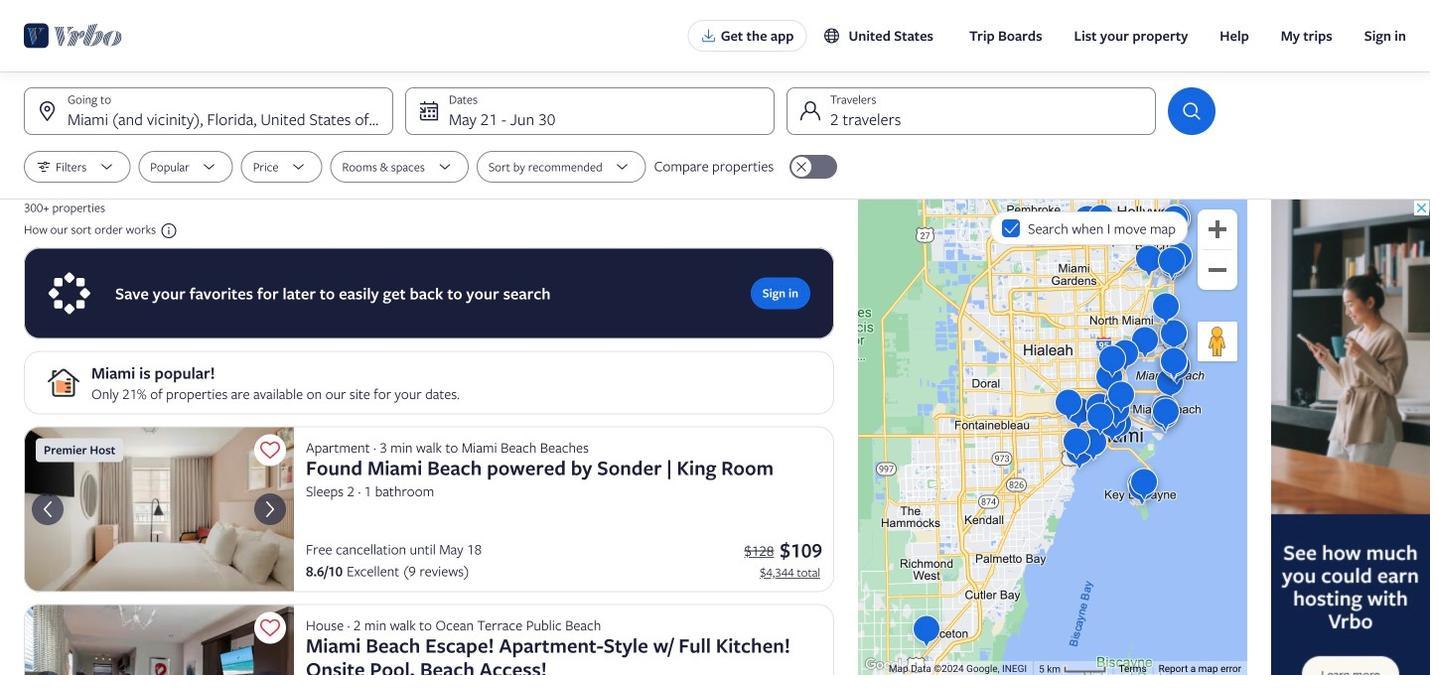 Task type: vqa. For each thing, say whether or not it's contained in the screenshot.
2024 inside the 5/5 Excellent Marley S. Jan 6, 2024
no



Task type: describe. For each thing, give the bounding box(es) containing it.
show next image for found miami beach powered by sonder | king room image
[[258, 498, 282, 521]]

room image
[[24, 427, 294, 592]]

small image
[[156, 222, 178, 240]]

map region
[[858, 200, 1247, 675]]

search image
[[1180, 99, 1204, 123]]

show previous image for found miami beach powered by sonder | king room image
[[36, 498, 60, 521]]

google image
[[863, 655, 910, 675]]



Task type: locate. For each thing, give the bounding box(es) containing it.
download the app button image
[[701, 28, 717, 44]]

vrbo logo image
[[24, 20, 122, 52]]

small image
[[823, 27, 841, 45]]

unit with 2 queen beds image
[[24, 604, 294, 675]]



